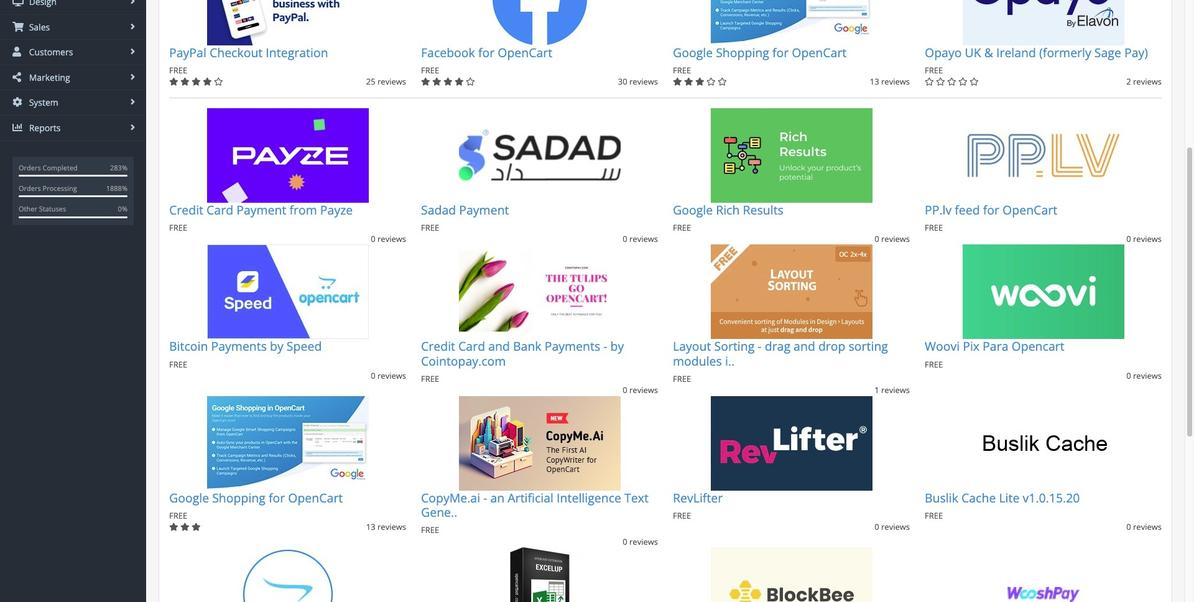 Task type: vqa. For each thing, say whether or not it's contained in the screenshot.


Task type: describe. For each thing, give the bounding box(es) containing it.
revlifter link
[[673, 489, 723, 506]]

sadad payment free
[[421, 201, 509, 233]]

lite
[[999, 489, 1020, 506]]

marketing
[[27, 71, 70, 83]]

chart bar image
[[12, 123, 24, 133]]

free inside copyme.ai - an artificial intelligence text gene.. free
[[421, 525, 439, 536]]

0 vertical spatial google shopping for opencart image
[[711, 0, 872, 45]]

woovi
[[925, 338, 960, 355]]

layout sorting - drag and drop sorting modules i.. link
[[673, 338, 888, 369]]

system
[[27, 97, 58, 109]]

revlifter
[[673, 489, 723, 506]]

2 reviews
[[1127, 76, 1162, 87]]

google shopping for opencart free for bottom google shopping for opencart image
[[169, 489, 343, 521]]

layout
[[673, 338, 711, 355]]

- inside layout sorting - drag and drop sorting modules i.. free
[[758, 338, 762, 355]]

free inside facebook for opencart free
[[421, 65, 439, 76]]

for inside facebook for opencart free
[[478, 44, 495, 61]]

bitcoin
[[169, 338, 208, 355]]

buslik cache lite v1.0.15.20 link
[[925, 489, 1080, 506]]

0 reviews for pp.lv feed for opencart
[[1127, 233, 1162, 245]]

drop
[[819, 338, 846, 355]]

1 horizontal spatial shopping
[[716, 44, 769, 61]]

sorting
[[849, 338, 888, 355]]

reviews inside revlifter free 0 reviews
[[881, 521, 910, 533]]

sorting
[[714, 338, 755, 355]]

orders completed
[[19, 163, 78, 172]]

layout sorting - drag and drop sorting modules i.. image
[[711, 245, 872, 339]]

facebook
[[421, 44, 475, 61]]

13 for top google shopping for opencart image
[[870, 76, 879, 87]]

cog image
[[12, 97, 24, 107]]

0 reviews for sadad payment
[[623, 233, 658, 245]]

free inside woovi pix para opencart free 0 reviews
[[925, 359, 943, 370]]

0 reviews for credit card payment from payze
[[371, 233, 406, 245]]

pp.lv feed for opencart free
[[925, 201, 1058, 233]]

2
[[1127, 76, 1131, 87]]

sadad payment link
[[421, 201, 509, 218]]

i..
[[725, 353, 735, 369]]

copyme.ai
[[421, 489, 480, 506]]

payment inside credit card payment from payze free
[[236, 201, 286, 218]]

- inside credit card and bank payments - by cointopay.com free
[[604, 338, 607, 355]]

0 inside 'bitcoin payments by speed free 0 reviews'
[[371, 370, 376, 381]]

reviews for "credit card and bank payments - by cointopay.com" image
[[630, 385, 658, 396]]

opayo uk & ireland (formerly sage pay) free
[[925, 44, 1148, 76]]

drag
[[765, 338, 791, 355]]

credit for credit card and bank payments - by cointopay.com
[[421, 338, 455, 355]]

reviews inside 'bitcoin payments by speed free 0 reviews'
[[378, 370, 406, 381]]

credit card payment from payze free
[[169, 201, 353, 233]]

zip image
[[207, 547, 369, 602]]

reviews for bottom google shopping for opencart image
[[378, 521, 406, 533]]

paypal
[[169, 44, 206, 61]]

credit card and bank payments - by cointopay.com free
[[421, 338, 624, 385]]

sales link
[[0, 15, 146, 39]]

bitcoin payments by speed link
[[169, 338, 322, 355]]

google shopping for opencart link for bottom google shopping for opencart image
[[169, 489, 343, 506]]

sadad
[[421, 201, 456, 218]]

modules
[[673, 353, 722, 369]]

0 reviews for google rich results
[[875, 233, 910, 245]]

paypal checkout integration image
[[207, 0, 369, 45]]

excelup - update prices and stock image
[[459, 547, 621, 602]]

25
[[366, 76, 376, 87]]

13 for bottom google shopping for opencart image
[[366, 521, 376, 533]]

buslik cache lite v1.0.15.20 free 0 reviews
[[925, 489, 1162, 533]]

google for facebook for opencart
[[673, 44, 713, 61]]

google rich results image
[[711, 108, 872, 203]]

bitcoin payments by speed free 0 reviews
[[169, 338, 406, 381]]

opencart inside facebook for opencart free
[[498, 44, 553, 61]]

google shopping for opencart free for top google shopping for opencart image
[[673, 44, 847, 76]]

payments inside credit card and bank payments - by cointopay.com free
[[545, 338, 600, 355]]

reviews for google rich results image on the right of the page
[[881, 233, 910, 245]]

system link
[[0, 90, 146, 115]]

card for and
[[458, 338, 485, 355]]

sage
[[1095, 44, 1122, 61]]

google rich results free
[[673, 201, 784, 233]]

0 inside woovi pix para opencart free 0 reviews
[[1127, 370, 1131, 381]]

paypal checkout integration link
[[169, 44, 328, 61]]

desktop image
[[12, 0, 24, 6]]

statuses
[[39, 204, 66, 214]]

uk
[[965, 44, 981, 61]]

processing
[[43, 184, 77, 193]]

opayo uk & ireland (formerly sage pay) image
[[963, 0, 1124, 45]]

1 reviews
[[875, 385, 910, 396]]

sales
[[27, 21, 50, 33]]

revlifter free 0 reviews
[[673, 489, 910, 533]]

user image
[[12, 47, 24, 57]]

30
[[618, 76, 627, 87]]

orders for orders completed
[[19, 163, 41, 172]]

credit card payment from payze image
[[207, 108, 369, 203]]

1
[[875, 385, 879, 396]]

rich
[[716, 201, 740, 218]]

reports
[[27, 122, 61, 134]]

blockbee payment gateway image
[[711, 547, 872, 602]]

opencart for top google shopping for opencart image
[[792, 44, 847, 61]]

checkout
[[210, 44, 263, 61]]

layout sorting - drag and drop sorting modules i.. free
[[673, 338, 888, 385]]

intelligence
[[557, 489, 621, 506]]

reviews inside woovi pix para opencart free 0 reviews
[[1133, 370, 1162, 381]]

buslik
[[925, 489, 959, 506]]

1 vertical spatial google shopping for opencart image
[[207, 396, 369, 491]]

by inside 'bitcoin payments by speed free 0 reviews'
[[270, 338, 284, 355]]

feed
[[955, 201, 980, 218]]

cache
[[962, 489, 996, 506]]



Task type: locate. For each thing, give the bounding box(es) containing it.
0 inside buslik cache lite v1.0.15.20 free 0 reviews
[[1127, 521, 1131, 533]]

0 horizontal spatial 13 reviews
[[366, 521, 406, 533]]

opayo uk & ireland (formerly sage pay) link
[[925, 44, 1148, 61]]

payments right bank
[[545, 338, 600, 355]]

opayo
[[925, 44, 962, 61]]

1 horizontal spatial and
[[794, 338, 815, 355]]

2 horizontal spatial -
[[758, 338, 762, 355]]

0 horizontal spatial by
[[270, 338, 284, 355]]

pp.lv feed for opencart image
[[963, 108, 1124, 203]]

reviews for sadad payment "image"
[[630, 233, 658, 245]]

google rich results link
[[673, 201, 784, 218]]

1 vertical spatial 13 reviews
[[366, 521, 406, 533]]

free inside paypal checkout integration free
[[169, 65, 187, 76]]

1 horizontal spatial google shopping for opencart image
[[711, 0, 872, 45]]

results
[[743, 201, 784, 218]]

payments inside 'bitcoin payments by speed free 0 reviews'
[[211, 338, 267, 355]]

an
[[490, 489, 505, 506]]

and
[[488, 338, 510, 355], [794, 338, 815, 355]]

reviews for copyme.ai - an artificial intelligence text gene.. image
[[630, 536, 658, 547]]

copyme.ai - an artificial intelligence text gene.. link
[[421, 489, 649, 521]]

orders up the orders processing
[[19, 163, 41, 172]]

1 vertical spatial 13
[[366, 521, 376, 533]]

free
[[169, 65, 187, 76], [421, 65, 439, 76], [673, 65, 691, 76], [925, 65, 943, 76], [169, 222, 187, 233], [421, 222, 439, 233], [673, 222, 691, 233], [925, 222, 943, 233], [169, 359, 187, 370], [925, 359, 943, 370], [421, 373, 439, 385], [673, 373, 691, 385], [169, 510, 187, 521], [673, 510, 691, 521], [925, 510, 943, 521], [421, 525, 439, 536]]

1 horizontal spatial payment
[[459, 201, 509, 218]]

1 orders from the top
[[19, 163, 41, 172]]

credit inside credit card payment from payze free
[[169, 201, 203, 218]]

opencart for bottom google shopping for opencart image
[[288, 489, 343, 506]]

customers
[[27, 46, 73, 58]]

0 vertical spatial google shopping for opencart link
[[673, 44, 847, 61]]

and inside credit card and bank payments - by cointopay.com free
[[488, 338, 510, 355]]

revlifter image
[[711, 396, 872, 491]]

2 by from the left
[[611, 338, 624, 355]]

2 payment from the left
[[459, 201, 509, 218]]

for
[[478, 44, 495, 61], [773, 44, 789, 61], [983, 201, 1000, 218], [269, 489, 285, 506]]

payment left the from
[[236, 201, 286, 218]]

0%
[[118, 204, 128, 214]]

1 horizontal spatial by
[[611, 338, 624, 355]]

facebook for opencart link
[[421, 44, 553, 61]]

1 horizontal spatial card
[[458, 338, 485, 355]]

free inside credit card and bank payments - by cointopay.com free
[[421, 373, 439, 385]]

1 vertical spatial card
[[458, 338, 485, 355]]

cointopay.com
[[421, 353, 506, 369]]

completed
[[43, 163, 78, 172]]

credit for credit card payment from payze
[[169, 201, 203, 218]]

0 reviews for copyme.ai - an artificial intelligence text gene..
[[623, 536, 658, 547]]

pp.lv feed for opencart link
[[925, 201, 1058, 218]]

&
[[985, 44, 993, 61]]

text
[[625, 489, 649, 506]]

credit card and bank payments - by cointopay.com image
[[459, 245, 621, 339]]

free inside revlifter free 0 reviews
[[673, 510, 691, 521]]

reviews for top google shopping for opencart image
[[881, 76, 910, 87]]

0 horizontal spatial -
[[483, 489, 487, 506]]

(formerly
[[1039, 44, 1092, 61]]

credit card payment from payze link
[[169, 201, 353, 218]]

other statuses
[[19, 204, 66, 214]]

1 vertical spatial shopping
[[212, 489, 266, 506]]

1 horizontal spatial 13
[[870, 76, 879, 87]]

paypal checkout integration free
[[169, 44, 328, 76]]

bitcoin payments by speed image
[[207, 245, 369, 339]]

13 reviews for bottom google shopping for opencart image
[[366, 521, 406, 533]]

0 vertical spatial credit
[[169, 201, 203, 218]]

2 vertical spatial google
[[169, 489, 209, 506]]

and left bank
[[488, 338, 510, 355]]

v1.0.15.20
[[1023, 489, 1080, 506]]

google shopping for opencart link for top google shopping for opencart image
[[673, 44, 847, 61]]

reviews for paypal checkout integration image at the top of the page
[[378, 76, 406, 87]]

orders for orders processing
[[19, 184, 41, 193]]

payment inside "sadad payment free"
[[459, 201, 509, 218]]

by inside credit card and bank payments - by cointopay.com free
[[611, 338, 624, 355]]

25 reviews
[[366, 76, 406, 87]]

1 horizontal spatial 13 reviews
[[870, 76, 910, 87]]

283%
[[110, 163, 128, 172]]

copyme.ai - an artificial intelligence text gene.. image
[[459, 396, 621, 491]]

woovi pix para opencart free 0 reviews
[[925, 338, 1162, 381]]

0 horizontal spatial google shopping for opencart link
[[169, 489, 343, 506]]

and inside layout sorting - drag and drop sorting modules i.. free
[[794, 338, 815, 355]]

0 vertical spatial 13 reviews
[[870, 76, 910, 87]]

card for payment
[[207, 201, 233, 218]]

other
[[19, 204, 37, 214]]

0 horizontal spatial google shopping for opencart free
[[169, 489, 343, 521]]

free inside layout sorting - drag and drop sorting modules i.. free
[[673, 373, 691, 385]]

ireland
[[997, 44, 1036, 61]]

google
[[673, 44, 713, 61], [673, 201, 713, 218], [169, 489, 209, 506]]

0 horizontal spatial card
[[207, 201, 233, 218]]

facebook for opencart free
[[421, 44, 553, 76]]

1 vertical spatial orders
[[19, 184, 41, 193]]

by
[[270, 338, 284, 355], [611, 338, 624, 355]]

wooshpay image
[[963, 547, 1124, 602]]

opencart
[[498, 44, 553, 61], [792, 44, 847, 61], [1003, 201, 1058, 218], [288, 489, 343, 506]]

1888%
[[106, 184, 128, 193]]

1 horizontal spatial -
[[604, 338, 607, 355]]

sadad payment image
[[459, 108, 621, 203]]

google inside the google rich results free
[[673, 201, 713, 218]]

reviews for pp.lv feed for opencart image
[[1133, 233, 1162, 245]]

para
[[983, 338, 1009, 355]]

2 and from the left
[[794, 338, 815, 355]]

star image
[[169, 78, 178, 86], [192, 78, 201, 86], [203, 78, 212, 86], [214, 78, 223, 86], [444, 78, 453, 86], [455, 78, 464, 86], [673, 78, 682, 86], [695, 78, 705, 86], [718, 78, 727, 86], [925, 78, 934, 86], [936, 78, 945, 86], [947, 78, 957, 86], [192, 523, 201, 531]]

gene..
[[421, 504, 457, 521]]

1 by from the left
[[270, 338, 284, 355]]

1 horizontal spatial google shopping for opencart free
[[673, 44, 847, 76]]

0 horizontal spatial and
[[488, 338, 510, 355]]

0 horizontal spatial google shopping for opencart image
[[207, 396, 369, 491]]

0 vertical spatial card
[[207, 201, 233, 218]]

free inside "sadad payment free"
[[421, 222, 439, 233]]

0 horizontal spatial shopping
[[212, 489, 266, 506]]

1 payment from the left
[[236, 201, 286, 218]]

buslik cache lite v1.0.15.20 image
[[963, 396, 1124, 491]]

1 payments from the left
[[211, 338, 267, 355]]

customers link
[[0, 40, 146, 65]]

payment
[[236, 201, 286, 218], [459, 201, 509, 218]]

card inside credit card and bank payments - by cointopay.com free
[[458, 338, 485, 355]]

woovi pix para opencart link
[[925, 338, 1065, 355]]

0 vertical spatial 13
[[870, 76, 879, 87]]

1 horizontal spatial google shopping for opencart link
[[673, 44, 847, 61]]

card inside credit card payment from payze free
[[207, 201, 233, 218]]

0 vertical spatial orders
[[19, 163, 41, 172]]

0 vertical spatial google shopping for opencart free
[[673, 44, 847, 76]]

integration
[[266, 44, 328, 61]]

payments right bitcoin at the bottom of the page
[[211, 338, 267, 355]]

credit
[[169, 201, 203, 218], [421, 338, 455, 355]]

-
[[604, 338, 607, 355], [758, 338, 762, 355], [483, 489, 487, 506]]

reviews inside buslik cache lite v1.0.15.20 free 0 reviews
[[1133, 521, 1162, 533]]

marketing link
[[0, 65, 146, 90]]

facebook for opencart image
[[459, 0, 621, 45]]

free inside buslik cache lite v1.0.15.20 free 0 reviews
[[925, 510, 943, 521]]

reviews for opayo uk & ireland (formerly sage pay) image
[[1133, 76, 1162, 87]]

from
[[290, 201, 317, 218]]

card
[[207, 201, 233, 218], [458, 338, 485, 355]]

1 horizontal spatial credit
[[421, 338, 455, 355]]

pix
[[963, 338, 980, 355]]

0 horizontal spatial credit
[[169, 201, 203, 218]]

speed
[[287, 338, 322, 355]]

0 horizontal spatial payment
[[236, 201, 286, 218]]

0 vertical spatial google
[[673, 44, 713, 61]]

30 reviews
[[618, 76, 658, 87]]

share alt image
[[12, 72, 24, 82]]

1 vertical spatial google shopping for opencart link
[[169, 489, 343, 506]]

woovi pix para opencart image
[[963, 245, 1124, 339]]

reviews for facebook for opencart image
[[630, 76, 658, 87]]

0
[[371, 233, 376, 245], [623, 233, 627, 245], [875, 233, 879, 245], [1127, 233, 1131, 245], [371, 370, 376, 381], [1127, 370, 1131, 381], [623, 385, 627, 396], [875, 521, 879, 533], [1127, 521, 1131, 533], [623, 536, 627, 547]]

free inside credit card payment from payze free
[[169, 222, 187, 233]]

pp.lv
[[925, 201, 952, 218]]

opencart inside pp.lv feed for opencart free
[[1003, 201, 1058, 218]]

0 inside revlifter free 0 reviews
[[875, 521, 879, 533]]

for inside pp.lv feed for opencart free
[[983, 201, 1000, 218]]

payment right sadad
[[459, 201, 509, 218]]

google shopping for opencart link
[[673, 44, 847, 61], [169, 489, 343, 506]]

payments
[[211, 338, 267, 355], [545, 338, 600, 355]]

opencart
[[1012, 338, 1065, 355]]

1 vertical spatial credit
[[421, 338, 455, 355]]

1 and from the left
[[488, 338, 510, 355]]

google for sadad payment
[[673, 201, 713, 218]]

0 horizontal spatial 13
[[366, 521, 376, 533]]

reviews for layout sorting - drag and drop sorting modules i.. "image"
[[881, 385, 910, 396]]

free inside pp.lv feed for opencart free
[[925, 222, 943, 233]]

free inside the google rich results free
[[673, 222, 691, 233]]

payze
[[320, 201, 353, 218]]

free inside opayo uk & ireland (formerly sage pay) free
[[925, 65, 943, 76]]

13 reviews
[[870, 76, 910, 87], [366, 521, 406, 533]]

copyme.ai - an artificial intelligence text gene.. free
[[421, 489, 649, 536]]

0 horizontal spatial payments
[[211, 338, 267, 355]]

credit inside credit card and bank payments - by cointopay.com free
[[421, 338, 455, 355]]

pay)
[[1125, 44, 1148, 61]]

star image
[[180, 78, 190, 86], [421, 78, 430, 86], [432, 78, 441, 86], [466, 78, 475, 86], [684, 78, 693, 86], [707, 78, 716, 86], [959, 78, 968, 86], [970, 78, 979, 86], [169, 523, 178, 531], [180, 523, 190, 531]]

0 vertical spatial shopping
[[716, 44, 769, 61]]

0 reviews for credit card and bank payments - by cointopay.com
[[623, 385, 658, 396]]

and right drag
[[794, 338, 815, 355]]

0 reviews
[[371, 233, 406, 245], [623, 233, 658, 245], [875, 233, 910, 245], [1127, 233, 1162, 245], [623, 385, 658, 396], [623, 536, 658, 547]]

google shopping for opencart image
[[711, 0, 872, 45], [207, 396, 369, 491]]

13
[[870, 76, 879, 87], [366, 521, 376, 533]]

reports link
[[0, 116, 146, 140]]

reviews for credit card payment from payze image
[[378, 233, 406, 245]]

artificial
[[508, 489, 554, 506]]

1 horizontal spatial payments
[[545, 338, 600, 355]]

- inside copyme.ai - an artificial intelligence text gene.. free
[[483, 489, 487, 506]]

shopping cart image
[[12, 22, 24, 32]]

opencart for pp.lv feed for opencart image
[[1003, 201, 1058, 218]]

2 orders from the top
[[19, 184, 41, 193]]

orders processing
[[19, 184, 77, 193]]

2 payments from the left
[[545, 338, 600, 355]]

free inside 'bitcoin payments by speed free 0 reviews'
[[169, 359, 187, 370]]

1 vertical spatial google
[[673, 201, 713, 218]]

1 vertical spatial google shopping for opencart free
[[169, 489, 343, 521]]

credit card and bank payments - by cointopay.com link
[[421, 338, 624, 369]]

orders up 'other' at the top left of page
[[19, 184, 41, 193]]

13 reviews for top google shopping for opencart image
[[870, 76, 910, 87]]

bank
[[513, 338, 542, 355]]



